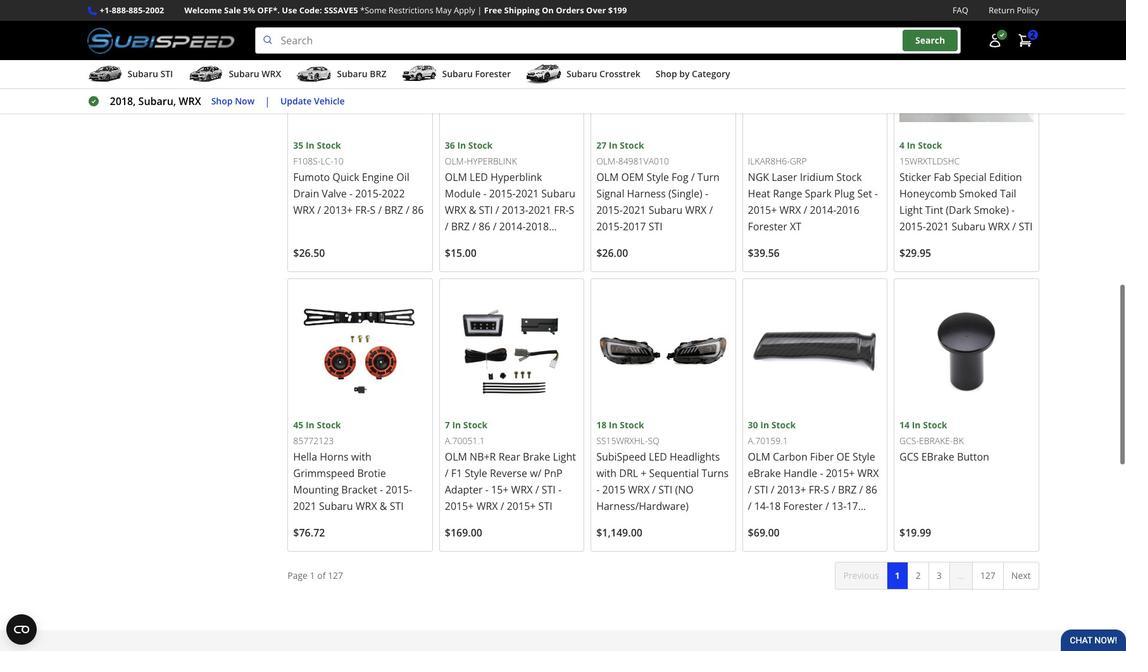 Task type: describe. For each thing, give the bounding box(es) containing it.
35
[[293, 139, 304, 151]]

2013+ for drain
[[324, 203, 353, 217]]

127 button
[[972, 562, 1004, 590]]

previous
[[844, 570, 879, 582]]

style inside 7 in stock a.70051.1 olm nb+r rear brake light / f1 style reverse w/ pnp adapter - 15+ wrx / sti - 2015+ wrx / 2015+ sti
[[465, 466, 487, 480]]

10
[[334, 155, 344, 167]]

subaru inside 27 in stock olm-84981va010 olm oem style fog / turn signal harness (single) - 2015-2021 subaru wrx / 2015-2017 sti
[[649, 203, 683, 217]]

18 in stock ss15wrxhl-sq subispeed led headlights with drl + sequential turns - 2015 wrx / sti (no harness/hardware)
[[597, 419, 729, 513]]

/ inside ilkar8h6-grp ngk laser iridium stock heat range spark plug set - 2015+ wrx / 2014-2016 forester xt
[[804, 203, 808, 217]]

& inside 45 in stock 85772123 hella horns with grimmspeed brotie mounting bracket  - 2015- 2021 subaru wrx & sti
[[380, 499, 387, 513]]

special
[[954, 170, 987, 184]]

a subaru forester thumbnail image image
[[402, 65, 437, 84]]

ebrake-
[[919, 435, 953, 447]]

signal
[[597, 187, 625, 201]]

subaru inside "dropdown button"
[[567, 68, 597, 80]]

with inside 45 in stock 85772123 hella horns with grimmspeed brotie mounting bracket  - 2015- 2021 subaru wrx & sti
[[351, 450, 372, 464]]

faq
[[953, 4, 969, 16]]

set
[[858, 187, 873, 201]]

engine
[[362, 170, 394, 184]]

outback
[[445, 286, 485, 300]]

2016 inside 36 in stock olm-hyperblink olm led hyperblink module - 2015-2021 subaru wrx & sti / 2013-2021 fr-s / brz / 86 / 2014-2018 forester / 2013-2017 crosstrek / 2012-2016 impreza / 2010-2014 outback
[[525, 253, 549, 267]]

- inside 45 in stock 85772123 hella horns with grimmspeed brotie mounting bracket  - 2015- 2021 subaru wrx & sti
[[380, 483, 383, 497]]

ebrake
[[748, 466, 781, 480]]

gcs-
[[900, 435, 919, 447]]

honeycomb
[[900, 187, 957, 201]]

2017 inside 27 in stock olm-84981va010 olm oem style fog / turn signal harness (single) - 2015-2021 subaru wrx / 2015-2017 sti
[[623, 220, 646, 234]]

forester inside 36 in stock olm-hyperblink olm led hyperblink module - 2015-2021 subaru wrx & sti / 2013-2021 fr-s / brz / 86 / 2014-2018 forester / 2013-2017 crosstrek / 2012-2016 impreza / 2010-2014 outback
[[445, 236, 484, 250]]

wrx inside '18 in stock ss15wrxhl-sq subispeed led headlights with drl + sequential turns - 2015 wrx / sti (no harness/hardware)'
[[628, 483, 650, 497]]

(dark
[[946, 203, 972, 217]]

+
[[641, 466, 647, 480]]

olm inside 27 in stock olm-84981va010 olm oem style fog / turn signal harness (single) - 2015-2021 subaru wrx / 2015-2017 sti
[[597, 170, 619, 184]]

13-
[[832, 499, 847, 513]]

$26.50
[[293, 246, 325, 260]]

olm inside the 30 in stock a.70159.1 olm carbon fiber oe style ebrake handle - 2015+ wrx / sti / 2013+ fr-s / brz / 86 / 14-18 forester / 13-17 crosstrek
[[748, 450, 771, 464]]

$26.00
[[597, 246, 628, 260]]

brz inside 35 in stock f108s-lc-10 fumoto quick engine oil drain valve - 2015-2022 wrx / 2013+ fr-s / brz / 86
[[385, 203, 403, 217]]

hella horns with grimmspeed brotie mounting bracket  - 2015-2021 subaru wrx & sti image
[[293, 284, 427, 418]]

oil
[[397, 170, 410, 184]]

stock inside ilkar8h6-grp ngk laser iridium stock heat range spark plug set - 2015+ wrx / 2014-2016 forester xt
[[837, 170, 862, 184]]

27 in stock olm-84981va010 olm oem style fog / turn signal harness (single) - 2015-2021 subaru wrx / 2015-2017 sti
[[597, 139, 720, 234]]

0 horizontal spatial |
[[265, 94, 270, 108]]

2015- inside 36 in stock olm-hyperblink olm led hyperblink module - 2015-2021 subaru wrx & sti / 2013-2021 fr-s / brz / 86 / 2014-2018 forester / 2013-2017 crosstrek / 2012-2016 impreza / 2010-2014 outback
[[489, 187, 516, 201]]

orders
[[556, 4, 584, 16]]

edition
[[990, 170, 1022, 184]]

stock for fumoto quick engine oil drain valve - 2015-2022 wrx / 2013+ fr-s / brz / 86
[[317, 139, 341, 151]]

- inside '18 in stock ss15wrxhl-sq subispeed led headlights with drl + sequential turns - 2015 wrx / sti (no harness/hardware)'
[[597, 483, 600, 497]]

888-
[[112, 4, 129, 16]]

0 horizontal spatial 2
[[916, 570, 921, 582]]

wrx inside dropdown button
[[262, 68, 281, 80]]

2015- inside 4 in stock 15wrxtldshc sticker fab special edition honeycomb smoked tail light tint (dark smoke) - 2015-2021 subaru wrx / sti
[[900, 220, 926, 234]]

crosstrek inside 36 in stock olm-hyperblink olm led hyperblink module - 2015-2021 subaru wrx & sti / 2013-2021 fr-s / brz / 86 / 2014-2018 forester / 2013-2017 crosstrek / 2012-2016 impreza / 2010-2014 outback
[[445, 253, 490, 267]]

in for olm led hyperblink module - 2015-2021 subaru wrx & sti / 2013-2021 fr-s / brz / 86 / 2014-2018 forester / 2013-2017 crosstrek / 2012-2016 impreza / 2010-2014 outback
[[457, 139, 466, 151]]

restrictions
[[389, 4, 434, 16]]

sti inside 27 in stock olm-84981va010 olm oem style fog / turn signal harness (single) - 2015-2021 subaru wrx / 2015-2017 sti
[[649, 220, 663, 234]]

update vehicle button
[[280, 94, 345, 109]]

olm carbon fiber oe style ebrake handle - 2015+ wrx / sti / 2013+ fr-s / brz / 86 / 14-18 forester / 13-17 crosstrek image
[[748, 284, 882, 418]]

iridium
[[800, 170, 834, 184]]

stock for olm carbon fiber oe style ebrake handle - 2015+ wrx / sti / 2013+ fr-s / brz / 86 / 14-18 forester / 13-17 crosstrek
[[772, 419, 796, 431]]

handle
[[784, 466, 818, 480]]

subaru right a subaru forester thumbnail image
[[442, 68, 473, 80]]

bracket
[[342, 483, 377, 497]]

wrx inside 4 in stock 15wrxtldshc sticker fab special edition honeycomb smoked tail light tint (dark smoke) - 2015-2021 subaru wrx / sti
[[989, 220, 1010, 234]]

- inside the 30 in stock a.70159.1 olm carbon fiber oe style ebrake handle - 2015+ wrx / sti / 2013+ fr-s / brz / 86 / 14-18 forester / 13-17 crosstrek
[[820, 466, 824, 480]]

plug
[[835, 187, 855, 201]]

fiber
[[810, 450, 834, 464]]

in for olm oem style fog / turn signal harness (single) - 2015-2021 subaru wrx / 2015-2017 sti
[[609, 139, 618, 151]]

with inside '18 in stock ss15wrxhl-sq subispeed led headlights with drl + sequential turns - 2015 wrx / sti (no harness/hardware)'
[[597, 466, 617, 480]]

apply
[[454, 4, 475, 16]]

$169.00
[[445, 526, 483, 540]]

2018
[[526, 220, 549, 234]]

subaru sti button
[[87, 63, 173, 88]]

in for fumoto quick engine oil drain valve - 2015-2022 wrx / 2013+ fr-s / brz / 86
[[306, 139, 315, 151]]

& inside 36 in stock olm-hyperblink olm led hyperblink module - 2015-2021 subaru wrx & sti / 2013-2021 fr-s / brz / 86 / 2014-2018 forester / 2013-2017 crosstrek / 2012-2016 impreza / 2010-2014 outback
[[469, 203, 476, 217]]

wrx inside 35 in stock f108s-lc-10 fumoto quick engine oil drain valve - 2015-2022 wrx / 2013+ fr-s / brz / 86
[[293, 203, 315, 217]]

wrx down 15+
[[477, 499, 498, 513]]

olm led hyperblink module - 2015-2021 subaru wrx & sti / 2013-2021 fr-s / brz / 86 / 2014-2018 forester / 2013-2017 crosstrek / 2012-2016 impreza / 2010-2014 outback image
[[445, 5, 579, 139]]

a subaru sti thumbnail image image
[[87, 65, 123, 84]]

gcs
[[900, 450, 919, 464]]

1 1 from the left
[[310, 570, 315, 582]]

wrx down reverse
[[511, 483, 533, 497]]

/ inside 4 in stock 15wrxtldshc sticker fab special edition honeycomb smoked tail light tint (dark smoke) - 2015-2021 subaru wrx / sti
[[1013, 220, 1016, 234]]

127 inside button
[[981, 570, 996, 582]]

olm oem style fog / turn signal harness (single) - 2015-2021 subaru wrx / 2015-2017 sti image
[[597, 5, 731, 139]]

18 inside the 30 in stock a.70159.1 olm carbon fiber oe style ebrake handle - 2015+ wrx / sti / 2013+ fr-s / brz / 86 / 14-18 forester / 13-17 crosstrek
[[769, 499, 781, 513]]

quick
[[333, 170, 359, 184]]

2015- inside 45 in stock 85772123 hella horns with grimmspeed brotie mounting bracket  - 2015- 2021 subaru wrx & sti
[[386, 483, 412, 497]]

1 127 from the left
[[328, 570, 343, 582]]

ngk laser iridium stock heat range spark plug set - 2015+ wrx / 2014-2016 forester xt image
[[748, 5, 882, 139]]

wrx inside 45 in stock 85772123 hella horns with grimmspeed brotie mounting bracket  - 2015- 2021 subaru wrx & sti
[[356, 499, 377, 513]]

885-
[[129, 4, 145, 16]]

drl
[[619, 466, 638, 480]]

drain
[[293, 187, 319, 201]]

45 in stock 85772123 hella horns with grimmspeed brotie mounting bracket  - 2015- 2021 subaru wrx & sti
[[293, 419, 412, 513]]

- down the pnp
[[558, 483, 562, 497]]

ilkar8h6-
[[748, 155, 790, 167]]

2015+ inside the 30 in stock a.70159.1 olm carbon fiber oe style ebrake handle - 2015+ wrx / sti / 2013+ fr-s / brz / 86 / 14-18 forester / 13-17 crosstrek
[[826, 466, 855, 480]]

subaru inside 45 in stock 85772123 hella horns with grimmspeed brotie mounting bracket  - 2015- 2021 subaru wrx & sti
[[319, 499, 353, 513]]

wrx inside 36 in stock olm-hyperblink olm led hyperblink module - 2015-2021 subaru wrx & sti / 2013-2021 fr-s / brz / 86 / 2014-2018 forester / 2013-2017 crosstrek / 2012-2016 impreza / 2010-2014 outback
[[445, 203, 466, 217]]

- left 15+
[[486, 483, 489, 497]]

35 in stock f108s-lc-10 fumoto quick engine oil drain valve - 2015-2022 wrx / 2013+ fr-s / brz / 86
[[293, 139, 424, 217]]

a.70159.1
[[748, 435, 788, 447]]

s inside 36 in stock olm-hyperblink olm led hyperblink module - 2015-2021 subaru wrx & sti / 2013-2021 fr-s / brz / 86 / 2014-2018 forester / 2013-2017 crosstrek / 2012-2016 impreza / 2010-2014 outback
[[569, 203, 575, 217]]

previous button
[[836, 562, 888, 590]]

subaru,
[[138, 94, 176, 108]]

shop by category button
[[656, 63, 730, 88]]

subaru up the vehicle
[[337, 68, 368, 80]]

led for headlights
[[649, 450, 667, 464]]

forester inside dropdown button
[[475, 68, 511, 80]]

1 vertical spatial 2013-
[[493, 236, 520, 250]]

w/
[[530, 466, 542, 480]]

may
[[436, 4, 452, 16]]

wrx inside ilkar8h6-grp ngk laser iridium stock heat range spark plug set - 2015+ wrx / 2014-2016 forester xt
[[780, 203, 801, 217]]

over
[[586, 4, 606, 16]]

use
[[282, 4, 297, 16]]

ellipses image
[[950, 562, 973, 590]]

shop for shop now
[[211, 95, 233, 107]]

2015
[[603, 483, 626, 497]]

0 horizontal spatial 2 button
[[908, 562, 929, 590]]

3
[[937, 570, 942, 582]]

crosstrek inside "dropdown button"
[[600, 68, 641, 80]]

brz inside the subaru brz dropdown button
[[370, 68, 387, 80]]

2021 up the 2018
[[528, 203, 552, 217]]

0 vertical spatial 2013-
[[502, 203, 528, 217]]

2021 inside 4 in stock 15wrxtldshc sticker fab special edition honeycomb smoked tail light tint (dark smoke) - 2015-2021 subaru wrx / sti
[[926, 220, 949, 234]]

in for subispeed led headlights with drl + sequential turns - 2015 wrx / sti (no harness/hardware)
[[609, 419, 618, 431]]

(single)
[[669, 187, 703, 201]]

style inside 27 in stock olm-84981va010 olm oem style fog / turn signal harness (single) - 2015-2021 subaru wrx / 2015-2017 sti
[[647, 170, 669, 184]]

- inside ilkar8h6-grp ngk laser iridium stock heat range spark plug set - 2015+ wrx / 2014-2016 forester xt
[[875, 187, 878, 201]]

free
[[484, 4, 502, 16]]

now
[[235, 95, 255, 107]]

2014- inside 36 in stock olm-hyperblink olm led hyperblink module - 2015-2021 subaru wrx & sti / 2013-2021 fr-s / brz / 86 / 2014-2018 forester / 2013-2017 crosstrek / 2012-2016 impreza / 2010-2014 outback
[[499, 220, 526, 234]]

reverse
[[490, 466, 527, 480]]

30 in stock a.70159.1 olm carbon fiber oe style ebrake handle - 2015+ wrx / sti / 2013+ fr-s / brz / 86 / 14-18 forester / 13-17 crosstrek
[[748, 419, 879, 530]]

search input field
[[255, 27, 961, 54]]

2022
[[382, 187, 405, 201]]

return
[[989, 4, 1015, 16]]

category
[[692, 68, 730, 80]]

2015- up $26.00
[[597, 220, 623, 234]]

wrx inside the 30 in stock a.70159.1 olm carbon fiber oe style ebrake handle - 2015+ wrx / sti / 2013+ fr-s / brz / 86 / 14-18 forester / 13-17 crosstrek
[[858, 466, 879, 480]]

sti inside '18 in stock ss15wrxhl-sq subispeed led headlights with drl + sequential turns - 2015 wrx / sti (no harness/hardware)'
[[659, 483, 673, 497]]

2018,
[[110, 94, 136, 108]]

2014
[[519, 269, 542, 283]]

stock for gcs ebrake button
[[923, 419, 948, 431]]

subaru inside 36 in stock olm-hyperblink olm led hyperblink module - 2015-2021 subaru wrx & sti / 2013-2021 fr-s / brz / 86 / 2014-2018 forester / 2013-2017 crosstrek / 2012-2016 impreza / 2010-2014 outback
[[542, 187, 576, 201]]

shop by category
[[656, 68, 730, 80]]

18 inside '18 in stock ss15wrxhl-sq subispeed led headlights with drl + sequential turns - 2015 wrx / sti (no harness/hardware)'
[[597, 419, 607, 431]]

86 inside 36 in stock olm-hyperblink olm led hyperblink module - 2015-2021 subaru wrx & sti / 2013-2021 fr-s / brz / 86 / 2014-2018 forester / 2013-2017 crosstrek / 2012-2016 impreza / 2010-2014 outback
[[479, 220, 491, 234]]

1 horizontal spatial |
[[478, 4, 482, 16]]

+1-888-885-2002 link
[[100, 4, 164, 17]]

impreza
[[445, 269, 484, 283]]

1 button
[[887, 562, 908, 590]]

off*.
[[257, 4, 280, 16]]

policy
[[1017, 4, 1039, 16]]

stock for hella horns with grimmspeed brotie mounting bracket  - 2015- 2021 subaru wrx & sti
[[317, 419, 341, 431]]



Task type: vqa. For each thing, say whether or not it's contained in the screenshot.
The Garage
no



Task type: locate. For each thing, give the bounding box(es) containing it.
7
[[445, 419, 450, 431]]

- down turn
[[705, 187, 709, 201]]

2014- down spark
[[810, 203, 837, 217]]

wrx down module
[[445, 203, 466, 217]]

18 up ss15wrxhl-
[[597, 419, 607, 431]]

forester inside the 30 in stock a.70159.1 olm carbon fiber oe style ebrake handle - 2015+ wrx / sti / 2013+ fr-s / brz / 86 / 14-18 forester / 13-17 crosstrek
[[784, 499, 823, 513]]

in inside '18 in stock ss15wrxhl-sq subispeed led headlights with drl + sequential turns - 2015 wrx / sti (no harness/hardware)'
[[609, 419, 618, 431]]

spark
[[805, 187, 832, 201]]

subispeed
[[597, 450, 646, 464]]

ss15wrxhl-
[[597, 435, 648, 447]]

0 horizontal spatial 1
[[310, 570, 315, 582]]

2015- inside 35 in stock f108s-lc-10 fumoto quick engine oil drain valve - 2015-2022 wrx / 2013+ fr-s / brz / 86
[[355, 187, 382, 201]]

0 horizontal spatial shop
[[211, 95, 233, 107]]

0 horizontal spatial 18
[[597, 419, 607, 431]]

in inside 35 in stock f108s-lc-10 fumoto quick engine oil drain valve - 2015-2022 wrx / 2013+ fr-s / brz / 86
[[306, 139, 315, 151]]

1 horizontal spatial s
[[569, 203, 575, 217]]

shop left by
[[656, 68, 677, 80]]

ilkar8h6-grp ngk laser iridium stock heat range spark plug set - 2015+ wrx / 2014-2016 forester xt
[[748, 155, 878, 234]]

1 vertical spatial 2013+
[[778, 483, 806, 497]]

0 horizontal spatial s
[[370, 203, 376, 217]]

sticker
[[900, 170, 932, 184]]

stock for olm nb+r rear brake light / f1 style reverse w/ pnp adapter - 15+ wrx / sti - 2015+ wrx / 2015+ sti
[[463, 419, 488, 431]]

86 inside the 30 in stock a.70159.1 olm carbon fiber oe style ebrake handle - 2015+ wrx / sti / 2013+ fr-s / brz / 86 / 14-18 forester / 13-17 crosstrek
[[866, 483, 878, 497]]

1 vertical spatial led
[[649, 450, 667, 464]]

2 horizontal spatial fr-
[[809, 483, 824, 497]]

subaru inside 4 in stock 15wrxtldshc sticker fab special edition honeycomb smoked tail light tint (dark smoke) - 2015-2021 subaru wrx / sti
[[952, 220, 986, 234]]

| left 'free'
[[478, 4, 482, 16]]

forester inside ilkar8h6-grp ngk laser iridium stock heat range spark plug set - 2015+ wrx / 2014-2016 forester xt
[[748, 220, 788, 234]]

brz up $15.00
[[451, 220, 470, 234]]

2 olm- from the left
[[597, 155, 618, 167]]

in inside 27 in stock olm-84981va010 olm oem style fog / turn signal harness (single) - 2015-2021 subaru wrx / 2015-2017 sti
[[609, 139, 618, 151]]

2017
[[623, 220, 646, 234], [520, 236, 543, 250]]

0 vertical spatial 2014-
[[810, 203, 837, 217]]

1 left of
[[310, 570, 315, 582]]

0 horizontal spatial crosstrek
[[445, 253, 490, 267]]

127 right ...
[[981, 570, 996, 582]]

0 horizontal spatial 86
[[412, 203, 424, 217]]

0 vertical spatial 2 button
[[1012, 28, 1039, 53]]

return policy link
[[989, 4, 1039, 17]]

2 button right button image
[[1012, 28, 1039, 53]]

1 horizontal spatial olm-
[[597, 155, 618, 167]]

17
[[847, 499, 858, 513]]

1 horizontal spatial shop
[[656, 68, 677, 80]]

1 horizontal spatial with
[[597, 466, 617, 480]]

valve
[[322, 187, 347, 201]]

1 horizontal spatial fr-
[[554, 203, 569, 217]]

on
[[542, 4, 554, 16]]

2013+
[[324, 203, 353, 217], [778, 483, 806, 497]]

stock up lc-
[[317, 139, 341, 151]]

subaru right a subaru crosstrek thumbnail image
[[567, 68, 597, 80]]

- left 2015
[[597, 483, 600, 497]]

wrx down a subaru wrx thumbnail image
[[179, 94, 201, 108]]

$1,149.00
[[597, 526, 643, 540]]

brz inside the 30 in stock a.70159.1 olm carbon fiber oe style ebrake handle - 2015+ wrx / sti / 2013+ fr-s / brz / 86 / 14-18 forester / 13-17 crosstrek
[[838, 483, 857, 497]]

a subaru brz thumbnail image image
[[297, 65, 332, 84]]

stock up 84981va010
[[620, 139, 644, 151]]

stock for sticker fab special edition honeycomb smoked tail light tint (dark smoke) - 2015-2021 subaru wrx / sti
[[918, 139, 943, 151]]

86 inside 35 in stock f108s-lc-10 fumoto quick engine oil drain valve - 2015-2022 wrx / 2013+ fr-s / brz / 86
[[412, 203, 424, 217]]

led inside '18 in stock ss15wrxhl-sq subispeed led headlights with drl + sequential turns - 2015 wrx / sti (no harness/hardware)'
[[649, 450, 667, 464]]

1 right previous at the right bottom of the page
[[895, 570, 900, 582]]

86 for fumoto quick engine oil drain valve - 2015-2022 wrx / 2013+ fr-s / brz / 86
[[412, 203, 424, 217]]

86 for olm carbon fiber oe style ebrake handle - 2015+ wrx / sti / 2013+ fr-s / brz / 86 / 14-18 forester / 13-17 crosstrek
[[866, 483, 878, 497]]

0 horizontal spatial 127
[[328, 570, 343, 582]]

fumoto
[[293, 170, 330, 184]]

36 in stock olm-hyperblink olm led hyperblink module - 2015-2021 subaru wrx & sti / 2013-2021 fr-s / brz / 86 / 2014-2018 forester / 2013-2017 crosstrek / 2012-2016 impreza / 2010-2014 outback
[[445, 139, 576, 300]]

wrx inside 27 in stock olm-84981va010 olm oem style fog / turn signal harness (single) - 2015-2021 subaru wrx / 2015-2017 sti
[[685, 203, 707, 217]]

in right 4
[[907, 139, 916, 151]]

- right set
[[875, 187, 878, 201]]

olm nb+r rear brake light / f1 style reverse w/ pnp adapter - 15+ wrx / sti - 2015+ wrx / 2015+ sti image
[[445, 284, 579, 418]]

subaru crosstrek
[[567, 68, 641, 80]]

1 horizontal spatial 2 button
[[1012, 28, 1039, 53]]

0 vertical spatial led
[[470, 170, 488, 184]]

subaru down 'mounting'
[[319, 499, 353, 513]]

subaru down harness
[[649, 203, 683, 217]]

shop now
[[211, 95, 255, 107]]

s for olm carbon fiber oe style ebrake handle - 2015+ wrx / sti / 2013+ fr-s / brz / 86 / 14-18 forester / 13-17 crosstrek
[[824, 483, 829, 497]]

$39.56
[[748, 246, 780, 260]]

fr-
[[355, 203, 370, 217], [554, 203, 569, 217], [809, 483, 824, 497]]

1 vertical spatial with
[[597, 466, 617, 480]]

olm up signal
[[597, 170, 619, 184]]

olm up f1
[[445, 450, 467, 464]]

fr- inside 36 in stock olm-hyperblink olm led hyperblink module - 2015-2021 subaru wrx & sti / 2013-2021 fr-s / brz / 86 / 2014-2018 forester / 2013-2017 crosstrek / 2012-2016 impreza / 2010-2014 outback
[[554, 203, 569, 217]]

shop for shop by category
[[656, 68, 677, 80]]

0 vertical spatial shop
[[656, 68, 677, 80]]

2016 up 2014
[[525, 253, 549, 267]]

return policy
[[989, 4, 1039, 16]]

0 vertical spatial &
[[469, 203, 476, 217]]

in right 27
[[609, 139, 618, 151]]

1 vertical spatial 2
[[916, 570, 921, 582]]

in right 45
[[306, 419, 315, 431]]

0 horizontal spatial 2016
[[525, 253, 549, 267]]

in right 14
[[912, 419, 921, 431]]

with up brotie
[[351, 450, 372, 464]]

1 vertical spatial 2016
[[525, 253, 549, 267]]

1 horizontal spatial 18
[[769, 499, 781, 513]]

2015- down hyperblink
[[489, 187, 516, 201]]

86
[[412, 203, 424, 217], [479, 220, 491, 234], [866, 483, 878, 497]]

brotie
[[357, 466, 386, 480]]

in for olm nb+r rear brake light / f1 style reverse w/ pnp adapter - 15+ wrx / sti - 2015+ wrx / 2015+ sti
[[452, 419, 461, 431]]

1 vertical spatial shop
[[211, 95, 233, 107]]

welcome
[[184, 4, 222, 16]]

1 vertical spatial style
[[853, 450, 876, 464]]

0 vertical spatial 86
[[412, 203, 424, 217]]

1 horizontal spatial 1
[[895, 570, 900, 582]]

xt
[[790, 220, 802, 234]]

| right 'now'
[[265, 94, 270, 108]]

2015- up $29.95 on the right top of page
[[900, 220, 926, 234]]

wrx down range
[[780, 203, 801, 217]]

stock inside 27 in stock olm-84981va010 olm oem style fog / turn signal harness (single) - 2015-2021 subaru wrx / 2015-2017 sti
[[620, 139, 644, 151]]

2015- down brotie
[[386, 483, 412, 497]]

sti inside dropdown button
[[161, 68, 173, 80]]

forester up $39.56
[[748, 220, 788, 234]]

olm- inside 27 in stock olm-84981va010 olm oem style fog / turn signal harness (single) - 2015-2021 subaru wrx / 2015-2017 sti
[[597, 155, 618, 167]]

subispeed logo image
[[87, 27, 235, 54]]

1 vertical spatial 86
[[479, 220, 491, 234]]

wrx down smoke)
[[989, 220, 1010, 234]]

14-
[[755, 499, 769, 513]]

2021 down 'mounting'
[[293, 499, 317, 513]]

2015- down signal
[[597, 203, 623, 217]]

sequential
[[649, 466, 699, 480]]

2021 down hyperblink
[[516, 187, 539, 201]]

2021
[[516, 187, 539, 201], [528, 203, 552, 217], [623, 203, 646, 217], [926, 220, 949, 234], [293, 499, 317, 513]]

1 vertical spatial 18
[[769, 499, 781, 513]]

tail
[[1000, 187, 1017, 201]]

1 horizontal spatial 127
[[981, 570, 996, 582]]

pnp
[[544, 466, 563, 480]]

fr- for lc-
[[355, 203, 370, 217]]

stock up a.70051.1
[[463, 419, 488, 431]]

a subaru crosstrek thumbnail image image
[[526, 65, 562, 84]]

wrx down (single)
[[685, 203, 707, 217]]

2015+ down 'heat'
[[748, 203, 777, 217]]

subaru brz button
[[297, 63, 387, 88]]

1 horizontal spatial led
[[649, 450, 667, 464]]

in right 36
[[457, 139, 466, 151]]

0 horizontal spatial style
[[465, 466, 487, 480]]

led for hyperblink
[[470, 170, 488, 184]]

subaru up 'now'
[[229, 68, 259, 80]]

2013+ inside 35 in stock f108s-lc-10 fumoto quick engine oil drain valve - 2015-2022 wrx / 2013+ fr-s / brz / 86
[[324, 203, 353, 217]]

2021 down tint
[[926, 220, 949, 234]]

1 vertical spatial 2017
[[520, 236, 543, 250]]

stock for olm oem style fog / turn signal harness (single) - 2015-2021 subaru wrx / 2015-2017 sti
[[620, 139, 644, 151]]

light up the pnp
[[553, 450, 576, 464]]

1 horizontal spatial 2016
[[837, 203, 860, 217]]

in up ss15wrxhl-
[[609, 419, 618, 431]]

led inside 36 in stock olm-hyperblink olm led hyperblink module - 2015-2021 subaru wrx & sti / 2013-2021 fr-s / brz / 86 / 2014-2018 forester / 2013-2017 crosstrek / 2012-2016 impreza / 2010-2014 outback
[[470, 170, 488, 184]]

hella
[[293, 450, 317, 464]]

2013-
[[502, 203, 528, 217], [493, 236, 520, 250]]

style right oe
[[853, 450, 876, 464]]

a.70051.1
[[445, 435, 485, 447]]

subaru sti
[[128, 68, 173, 80]]

2013+ down handle
[[778, 483, 806, 497]]

|
[[478, 4, 482, 16], [265, 94, 270, 108]]

shop inside 'link'
[[211, 95, 233, 107]]

wrx down drain
[[293, 203, 315, 217]]

stock inside the '14 in stock gcs-ebrake-bk gcs ebrake button'
[[923, 419, 948, 431]]

2021 inside 45 in stock 85772123 hella horns with grimmspeed brotie mounting bracket  - 2015- 2021 subaru wrx & sti
[[293, 499, 317, 513]]

2016 down plug
[[837, 203, 860, 217]]

s inside the 30 in stock a.70159.1 olm carbon fiber oe style ebrake handle - 2015+ wrx / sti / 2013+ fr-s / brz / 86 / 14-18 forester / 13-17 crosstrek
[[824, 483, 829, 497]]

sticker fab special edition honeycomb smoked tail light tint (dark smoke) - 2015-2021 subaru wrx / sti image
[[900, 5, 1034, 139]]

2 vertical spatial 86
[[866, 483, 878, 497]]

olm- for olm led hyperblink module - 2015-2021 subaru wrx & sti / 2013-2021 fr-s / brz / 86 / 2014-2018 forester / 2013-2017 crosstrek / 2012-2016 impreza / 2010-2014 outback
[[445, 155, 467, 167]]

1 vertical spatial &
[[380, 499, 387, 513]]

2014- inside ilkar8h6-grp ngk laser iridium stock heat range spark plug set - 2015+ wrx / 2014-2016 forester xt
[[810, 203, 837, 217]]

sti inside the 30 in stock a.70159.1 olm carbon fiber oe style ebrake handle - 2015+ wrx / sti / 2013+ fr-s / brz / 86 / 14-18 forester / 13-17 crosstrek
[[755, 483, 769, 497]]

14
[[900, 419, 910, 431]]

1 horizontal spatial light
[[900, 203, 923, 217]]

sq
[[648, 435, 660, 447]]

olm- down 36
[[445, 155, 467, 167]]

2 horizontal spatial 86
[[866, 483, 878, 497]]

0 vertical spatial 2016
[[837, 203, 860, 217]]

subaru up the 2018, subaru, wrx
[[128, 68, 158, 80]]

in inside the 30 in stock a.70159.1 olm carbon fiber oe style ebrake handle - 2015+ wrx / sti / 2013+ fr-s / brz / 86 / 14-18 forester / 13-17 crosstrek
[[761, 419, 769, 431]]

0 horizontal spatial 2017
[[520, 236, 543, 250]]

2017 down the 2018
[[520, 236, 543, 250]]

a subaru wrx thumbnail image image
[[188, 65, 224, 84]]

1 olm- from the left
[[445, 155, 467, 167]]

- down fiber
[[820, 466, 824, 480]]

0 horizontal spatial 2014-
[[499, 220, 526, 234]]

in inside 7 in stock a.70051.1 olm nb+r rear brake light / f1 style reverse w/ pnp adapter - 15+ wrx / sti - 2015+ wrx / 2015+ sti
[[452, 419, 461, 431]]

style down nb+r on the bottom left of page
[[465, 466, 487, 480]]

1 horizontal spatial &
[[469, 203, 476, 217]]

subaru wrx
[[229, 68, 281, 80]]

in for sticker fab special edition honeycomb smoked tail light tint (dark smoke) - 2015-2021 subaru wrx / sti
[[907, 139, 916, 151]]

0 horizontal spatial light
[[553, 450, 576, 464]]

sssave5
[[324, 4, 358, 16]]

sti inside 45 in stock 85772123 hella horns with grimmspeed brotie mounting bracket  - 2015- 2021 subaru wrx & sti
[[390, 499, 404, 513]]

2017 inside 36 in stock olm-hyperblink olm led hyperblink module - 2015-2021 subaru wrx & sti / 2013-2021 fr-s / brz / 86 / 2014-2018 forester / 2013-2017 crosstrek / 2012-2016 impreza / 2010-2014 outback
[[520, 236, 543, 250]]

- down tail
[[1012, 203, 1015, 217]]

fumoto quick engine oil drain valve - 2015-2022 wrx / 2013+ fr-s / brz / 86 image
[[293, 5, 427, 139]]

style
[[647, 170, 669, 184], [853, 450, 876, 464], [465, 466, 487, 480]]

light inside 4 in stock 15wrxtldshc sticker fab special edition honeycomb smoked tail light tint (dark smoke) - 2015-2021 subaru wrx / sti
[[900, 203, 923, 217]]

2 horizontal spatial s
[[824, 483, 829, 497]]

subaru crosstrek button
[[526, 63, 641, 88]]

turn
[[698, 170, 720, 184]]

shipping
[[504, 4, 540, 16]]

in right 35
[[306, 139, 315, 151]]

s for fumoto quick engine oil drain valve - 2015-2022 wrx / 2013+ fr-s / brz / 86
[[370, 203, 376, 217]]

2012-
[[499, 253, 525, 267]]

2 vertical spatial crosstrek
[[748, 516, 793, 530]]

- right module
[[483, 187, 487, 201]]

led down hyperblink on the top
[[470, 170, 488, 184]]

...
[[958, 570, 965, 582]]

0 vertical spatial crosstrek
[[600, 68, 641, 80]]

2 1 from the left
[[895, 570, 900, 582]]

5%
[[243, 4, 255, 16]]

2015+ down adapter
[[445, 499, 474, 513]]

0 vertical spatial 18
[[597, 419, 607, 431]]

next button
[[1004, 562, 1039, 590]]

2013+ for handle
[[778, 483, 806, 497]]

2 down 'policy'
[[1031, 29, 1036, 41]]

stock up 15wrxtldshc
[[918, 139, 943, 151]]

crosstrek inside the 30 in stock a.70159.1 olm carbon fiber oe style ebrake handle - 2015+ wrx / sti / 2013+ fr-s / brz / 86 / 14-18 forester / 13-17 crosstrek
[[748, 516, 793, 530]]

0 vertical spatial |
[[478, 4, 482, 16]]

wrx up the update
[[262, 68, 281, 80]]

1 horizontal spatial 2017
[[623, 220, 646, 234]]

0 horizontal spatial with
[[351, 450, 372, 464]]

smoke)
[[974, 203, 1009, 217]]

subispeed led headlights with drl + sequential turns - 2015 wrx / sti (no harness/hardware) image
[[597, 284, 731, 418]]

next
[[1012, 570, 1031, 582]]

2 127 from the left
[[981, 570, 996, 582]]

0 vertical spatial 2013+
[[324, 203, 353, 217]]

open widget image
[[6, 615, 37, 645]]

button image
[[988, 33, 1003, 48]]

crosstrek down 14-
[[748, 516, 793, 530]]

0 vertical spatial 2017
[[623, 220, 646, 234]]

olm- inside 36 in stock olm-hyperblink olm led hyperblink module - 2015-2021 subaru wrx & sti / 2013-2021 fr-s / brz / 86 / 2014-2018 forester / 2013-2017 crosstrek / 2012-2016 impreza / 2010-2014 outback
[[445, 155, 467, 167]]

2015+ down 15+
[[507, 499, 536, 513]]

with up 2015
[[597, 466, 617, 480]]

0 vertical spatial with
[[351, 450, 372, 464]]

in
[[306, 139, 315, 151], [457, 139, 466, 151], [609, 139, 618, 151], [907, 139, 916, 151], [306, 419, 315, 431], [452, 419, 461, 431], [609, 419, 618, 431], [761, 419, 769, 431], [912, 419, 921, 431]]

2002
[[145, 4, 164, 16]]

subaru brz
[[337, 68, 387, 80]]

wrx up 17
[[858, 466, 879, 480]]

1 horizontal spatial 86
[[479, 220, 491, 234]]

2 horizontal spatial crosstrek
[[748, 516, 793, 530]]

gcs ebrake button image
[[900, 284, 1034, 418]]

crosstrek
[[600, 68, 641, 80], [445, 253, 490, 267], [748, 516, 793, 530]]

in inside 4 in stock 15wrxtldshc sticker fab special edition honeycomb smoked tail light tint (dark smoke) - 2015-2021 subaru wrx / sti
[[907, 139, 916, 151]]

page
[[288, 570, 308, 582]]

0 vertical spatial 2
[[1031, 29, 1036, 41]]

2013- up the 2018
[[502, 203, 528, 217]]

crosstrek down the "search input" field
[[600, 68, 641, 80]]

wrx down bracket
[[356, 499, 377, 513]]

style inside the 30 in stock a.70159.1 olm carbon fiber oe style ebrake handle - 2015+ wrx / sti / 2013+ fr-s / brz / 86 / 14-18 forester / 13-17 crosstrek
[[853, 450, 876, 464]]

shop now link
[[211, 94, 255, 109]]

olm inside 7 in stock a.70051.1 olm nb+r rear brake light / f1 style reverse w/ pnp adapter - 15+ wrx / sti - 2015+ wrx / 2015+ sti
[[445, 450, 467, 464]]

stock inside the 30 in stock a.70159.1 olm carbon fiber oe style ebrake handle - 2015+ wrx / sti / 2013+ fr-s / brz / 86 / 14-18 forester / 13-17 crosstrek
[[772, 419, 796, 431]]

2021 inside 27 in stock olm-84981va010 olm oem style fog / turn signal harness (single) - 2015-2021 subaru wrx / 2015-2017 sti
[[623, 203, 646, 217]]

2017 up $26.00
[[623, 220, 646, 234]]

2 horizontal spatial style
[[853, 450, 876, 464]]

turns
[[702, 466, 729, 480]]

hyperblink
[[491, 170, 542, 184]]

in inside 36 in stock olm-hyperblink olm led hyperblink module - 2015-2021 subaru wrx & sti / 2013-2021 fr-s / brz / 86 / 2014-2018 forester / 2013-2017 crosstrek / 2012-2016 impreza / 2010-2014 outback
[[457, 139, 466, 151]]

olm inside 36 in stock olm-hyperblink olm led hyperblink module - 2015-2021 subaru wrx & sti / 2013-2021 fr-s / brz / 86 / 2014-2018 forester / 2013-2017 crosstrek / 2012-2016 impreza / 2010-2014 outback
[[445, 170, 467, 184]]

1 inside '1' button
[[895, 570, 900, 582]]

2015- down the engine
[[355, 187, 382, 201]]

subaru up the 2018
[[542, 187, 576, 201]]

1 horizontal spatial 2014-
[[810, 203, 837, 217]]

stock inside 45 in stock 85772123 hella horns with grimmspeed brotie mounting bracket  - 2015- 2021 subaru wrx & sti
[[317, 419, 341, 431]]

+1-888-885-2002
[[100, 4, 164, 16]]

2014- up 2012-
[[499, 220, 526, 234]]

1 vertical spatial 2014-
[[499, 220, 526, 234]]

1 horizontal spatial style
[[647, 170, 669, 184]]

page 1 of 127
[[288, 570, 343, 582]]

stock for subispeed led headlights with drl + sequential turns - 2015 wrx / sti (no harness/hardware)
[[620, 419, 644, 431]]

/ inside '18 in stock ss15wrxhl-sq subispeed led headlights with drl + sequential turns - 2015 wrx / sti (no harness/hardware)'
[[652, 483, 656, 497]]

in inside the '14 in stock gcs-ebrake-bk gcs ebrake button'
[[912, 419, 921, 431]]

olm- for olm oem style fog / turn signal harness (single) - 2015-2021 subaru wrx / 2015-2017 sti
[[597, 155, 618, 167]]

2010-
[[493, 269, 519, 283]]

oem
[[622, 170, 644, 184]]

- inside 4 in stock 15wrxtldshc sticker fab special edition honeycomb smoked tail light tint (dark smoke) - 2015-2021 subaru wrx / sti
[[1012, 203, 1015, 217]]

2 vertical spatial style
[[465, 466, 487, 480]]

1 vertical spatial |
[[265, 94, 270, 108]]

85772123
[[293, 435, 334, 447]]

grp
[[790, 155, 807, 167]]

brz down 2022
[[385, 203, 403, 217]]

- inside 35 in stock f108s-lc-10 fumoto quick engine oil drain valve - 2015-2022 wrx / 2013+ fr-s / brz / 86
[[350, 187, 353, 201]]

1 vertical spatial light
[[553, 450, 576, 464]]

2014-
[[810, 203, 837, 217], [499, 220, 526, 234]]

1 horizontal spatial 2013+
[[778, 483, 806, 497]]

forester
[[475, 68, 511, 80], [748, 220, 788, 234], [445, 236, 484, 250], [784, 499, 823, 513]]

update vehicle
[[280, 95, 345, 107]]

2015+ down oe
[[826, 466, 855, 480]]

2018, subaru, wrx
[[110, 94, 201, 108]]

stock up ebrake-
[[923, 419, 948, 431]]

- inside 36 in stock olm-hyperblink olm led hyperblink module - 2015-2021 subaru wrx & sti / 2013-2021 fr-s / brz / 86 / 2014-2018 forester / 2013-2017 crosstrek / 2012-2016 impreza / 2010-2014 outback
[[483, 187, 487, 201]]

0 horizontal spatial olm-
[[445, 155, 467, 167]]

olm- down 27
[[597, 155, 618, 167]]

2 button left the 3
[[908, 562, 929, 590]]

shop left 'now'
[[211, 95, 233, 107]]

brz up 17
[[838, 483, 857, 497]]

stock inside 4 in stock 15wrxtldshc sticker fab special edition honeycomb smoked tail light tint (dark smoke) - 2015-2021 subaru wrx / sti
[[918, 139, 943, 151]]

in right 7 in the left of the page
[[452, 419, 461, 431]]

in for olm carbon fiber oe style ebrake handle - 2015+ wrx / sti / 2013+ fr-s / brz / 86 / 14-18 forester / 13-17 crosstrek
[[761, 419, 769, 431]]

4 in stock 15wrxtldshc sticker fab special edition honeycomb smoked tail light tint (dark smoke) - 2015-2021 subaru wrx / sti
[[900, 139, 1033, 234]]

1 vertical spatial 2 button
[[908, 562, 929, 590]]

shop inside "dropdown button"
[[656, 68, 677, 80]]

27
[[597, 139, 607, 151]]

stock up '85772123'
[[317, 419, 341, 431]]

button
[[957, 450, 990, 464]]

30
[[748, 419, 758, 431]]

2016 inside ilkar8h6-grp ngk laser iridium stock heat range spark plug set - 2015+ wrx / 2014-2016 forester xt
[[837, 203, 860, 217]]

0 vertical spatial light
[[900, 203, 923, 217]]

sti inside 4 in stock 15wrxtldshc sticker fab special edition honeycomb smoked tail light tint (dark smoke) - 2015-2021 subaru wrx / sti
[[1019, 220, 1033, 234]]

stock up plug
[[837, 170, 862, 184]]

light inside 7 in stock a.70051.1 olm nb+r rear brake light / f1 style reverse w/ pnp adapter - 15+ wrx / sti - 2015+ wrx / 2015+ sti
[[553, 450, 576, 464]]

in inside 45 in stock 85772123 hella horns with grimmspeed brotie mounting bracket  - 2015- 2021 subaru wrx & sti
[[306, 419, 315, 431]]

light left tint
[[900, 203, 923, 217]]

stock inside 35 in stock f108s-lc-10 fumoto quick engine oil drain valve - 2015-2022 wrx / 2013+ fr-s / brz / 86
[[317, 139, 341, 151]]

0 horizontal spatial fr-
[[355, 203, 370, 217]]

stock inside 7 in stock a.70051.1 olm nb+r rear brake light / f1 style reverse w/ pnp adapter - 15+ wrx / sti - 2015+ wrx / 2015+ sti
[[463, 419, 488, 431]]

36
[[445, 139, 455, 151]]

2013+ inside the 30 in stock a.70159.1 olm carbon fiber oe style ebrake handle - 2015+ wrx / sti / 2013+ fr-s / brz / 86 / 14-18 forester / 13-17 crosstrek
[[778, 483, 806, 497]]

olm
[[445, 170, 467, 184], [597, 170, 619, 184], [445, 450, 467, 464], [748, 450, 771, 464]]

olm up ebrake
[[748, 450, 771, 464]]

fr- for olm
[[809, 483, 824, 497]]

brz
[[370, 68, 387, 80], [385, 203, 403, 217], [451, 220, 470, 234], [838, 483, 857, 497]]

- down brotie
[[380, 483, 383, 497]]

sti inside 36 in stock olm-hyperblink olm led hyperblink module - 2015-2021 subaru wrx & sti / 2013-2021 fr-s / brz / 86 / 2014-2018 forester / 2013-2017 crosstrek / 2012-2016 impreza / 2010-2014 outback
[[479, 203, 493, 217]]

0 horizontal spatial led
[[470, 170, 488, 184]]

2021 down harness
[[623, 203, 646, 217]]

forester down handle
[[784, 499, 823, 513]]

in right 30
[[761, 419, 769, 431]]

in for gcs ebrake button
[[912, 419, 921, 431]]

adapter
[[445, 483, 483, 497]]

*some
[[360, 4, 387, 16]]

olm up module
[[445, 170, 467, 184]]

led down sq
[[649, 450, 667, 464]]

in for hella horns with grimmspeed brotie mounting bracket  - 2015- 2021 subaru wrx & sti
[[306, 419, 315, 431]]

crosstrek up impreza
[[445, 253, 490, 267]]

stock inside 36 in stock olm-hyperblink olm led hyperblink module - 2015-2021 subaru wrx & sti / 2013-2021 fr-s / brz / 86 / 2014-2018 forester / 2013-2017 crosstrek / 2012-2016 impreza / 2010-2014 outback
[[469, 139, 493, 151]]

2015+ inside ilkar8h6-grp ngk laser iridium stock heat range spark plug set - 2015+ wrx / 2014-2016 forester xt
[[748, 203, 777, 217]]

1 vertical spatial crosstrek
[[445, 253, 490, 267]]

headlights
[[670, 450, 720, 464]]

1 horizontal spatial 2
[[1031, 29, 1036, 41]]

lc-
[[321, 155, 334, 167]]

0 vertical spatial style
[[647, 170, 669, 184]]

1 horizontal spatial crosstrek
[[600, 68, 641, 80]]

18 up $69.00
[[769, 499, 781, 513]]

brz inside 36 in stock olm-hyperblink olm led hyperblink module - 2015-2021 subaru wrx & sti / 2013-2021 fr-s / brz / 86 / 2014-2018 forester / 2013-2017 crosstrek / 2012-2016 impreza / 2010-2014 outback
[[451, 220, 470, 234]]

& down brotie
[[380, 499, 387, 513]]

- inside 27 in stock olm-84981va010 olm oem style fog / turn signal harness (single) - 2015-2021 subaru wrx / 2015-2017 sti
[[705, 187, 709, 201]]

s inside 35 in stock f108s-lc-10 fumoto quick engine oil drain valve - 2015-2022 wrx / 2013+ fr-s / brz / 86
[[370, 203, 376, 217]]

stock for olm led hyperblink module - 2015-2021 subaru wrx & sti / 2013-2021 fr-s / brz / 86 / 2014-2018 forester / 2013-2017 crosstrek / 2012-2016 impreza / 2010-2014 outback
[[469, 139, 493, 151]]

$29.95
[[900, 246, 932, 260]]

0 horizontal spatial &
[[380, 499, 387, 513]]

0 horizontal spatial 2013+
[[324, 203, 353, 217]]



